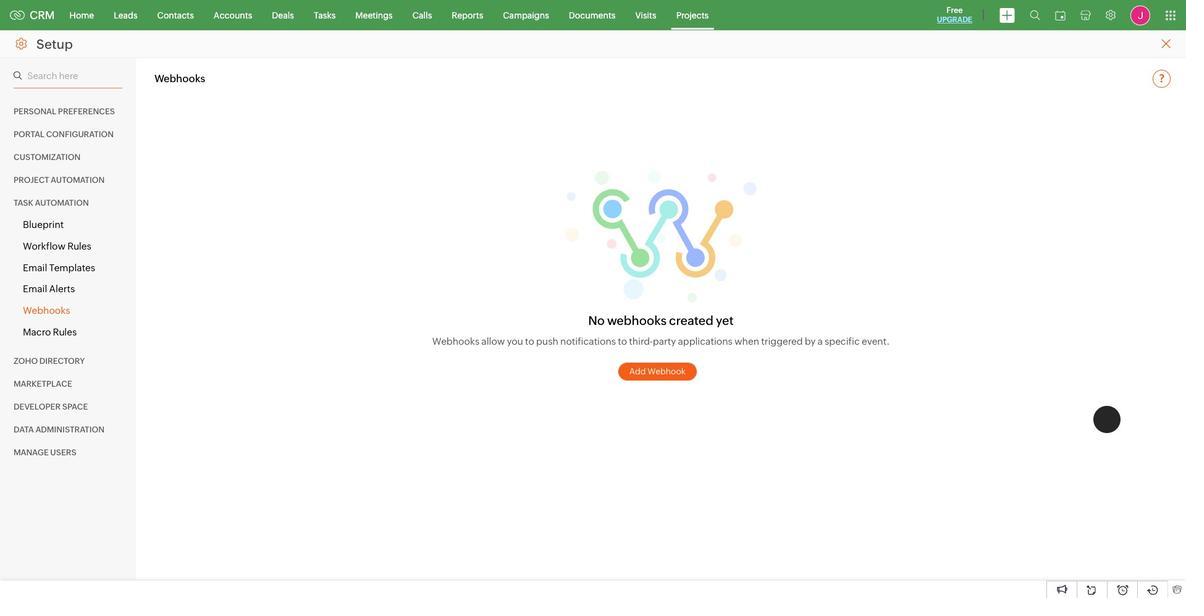 Task type: locate. For each thing, give the bounding box(es) containing it.
create menu image
[[1000, 8, 1015, 23]]

deals link
[[262, 0, 304, 30]]

profile image
[[1131, 5, 1151, 25]]

reports
[[452, 10, 483, 20]]

documents
[[569, 10, 616, 20]]

contacts link
[[147, 0, 204, 30]]

reports link
[[442, 0, 493, 30]]

tasks link
[[304, 0, 346, 30]]

profile element
[[1124, 0, 1158, 30]]

projects link
[[667, 0, 719, 30]]

leads link
[[104, 0, 147, 30]]

projects
[[677, 10, 709, 20]]

accounts
[[214, 10, 252, 20]]

home link
[[60, 0, 104, 30]]

visits
[[636, 10, 657, 20]]

meetings link
[[346, 0, 403, 30]]

search image
[[1030, 10, 1041, 20]]

campaigns link
[[493, 0, 559, 30]]

crm
[[30, 9, 55, 22]]



Task type: describe. For each thing, give the bounding box(es) containing it.
crm link
[[10, 9, 55, 22]]

campaigns
[[503, 10, 549, 20]]

upgrade
[[937, 15, 973, 24]]

visits link
[[626, 0, 667, 30]]

tasks
[[314, 10, 336, 20]]

leads
[[114, 10, 138, 20]]

create menu element
[[993, 0, 1023, 30]]

home
[[70, 10, 94, 20]]

meetings
[[356, 10, 393, 20]]

deals
[[272, 10, 294, 20]]

documents link
[[559, 0, 626, 30]]

free
[[947, 6, 963, 15]]

contacts
[[157, 10, 194, 20]]

calls link
[[403, 0, 442, 30]]

search element
[[1023, 0, 1048, 30]]

accounts link
[[204, 0, 262, 30]]

calls
[[413, 10, 432, 20]]

calendar image
[[1056, 10, 1066, 20]]

free upgrade
[[937, 6, 973, 24]]



Task type: vqa. For each thing, say whether or not it's contained in the screenshot.
Create Menu Image
yes



